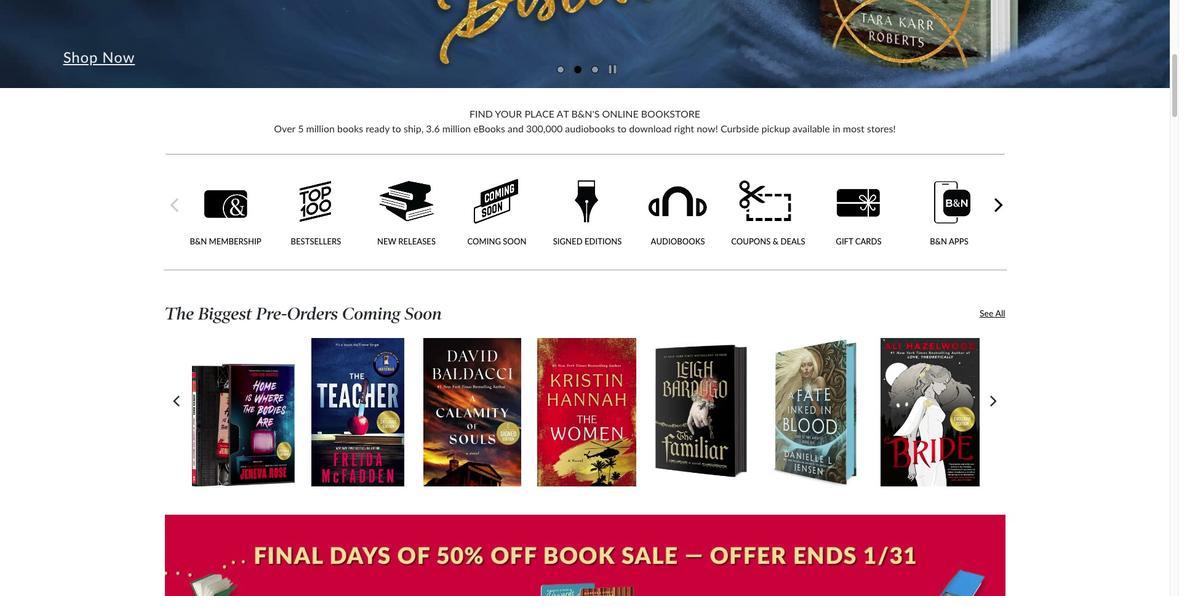 Task type: vqa. For each thing, say whether or not it's contained in the screenshot.
second to from left
yes



Task type: describe. For each thing, give the bounding box(es) containing it.
title: a calamity of souls (signed book), author: david baldacci image
[[423, 337, 522, 487]]

300,000
[[527, 123, 563, 134]]

pre-
[[256, 304, 287, 324]]

b&n membership link
[[180, 176, 271, 247]]

new releases link
[[362, 176, 452, 247]]

3
[[593, 64, 598, 74]]

gift
[[837, 237, 854, 247]]

membership
[[209, 237, 261, 247]]

all
[[996, 308, 1006, 318]]

audiobooks
[[566, 123, 615, 134]]

shop now link
[[0, 0, 1171, 88]]

audiobooks
[[651, 237, 705, 247]]

bestsellers
[[291, 237, 341, 247]]

coupons & deals link
[[724, 176, 814, 247]]

b&n's
[[572, 108, 600, 120]]

title: home is where the bodies are (b&n exclusive edition), author: jeneva rose image
[[192, 364, 296, 487]]

title: the women: a novel, author: kristin hannah image
[[537, 337, 637, 487]]

3.6
[[426, 123, 440, 134]]

over
[[274, 123, 296, 134]]

place
[[525, 108, 555, 120]]

available
[[793, 123, 831, 134]]

1 to from the left
[[392, 123, 401, 134]]

curbside pickup
[[721, 123, 791, 134]]

list box containing b&n membership
[[180, 176, 1180, 248]]

books
[[338, 123, 363, 134]]

b&n apps
[[931, 237, 969, 247]]

new
[[377, 237, 397, 247]]

2 million from the left
[[443, 123, 471, 134]]

coupons & deals
[[732, 237, 806, 247]]

find
[[470, 108, 493, 120]]

biggest
[[198, 304, 252, 324]]

title: the teacher (b&n exclusive edition), author: freida mcfadden image
[[311, 337, 405, 487]]

b&n membership
[[190, 237, 261, 247]]

signed editions
[[553, 237, 622, 247]]

2 to from the left
[[618, 123, 627, 134]]

releases
[[399, 237, 436, 247]]

ready
[[366, 123, 390, 134]]

right
[[675, 123, 695, 134]]

apps
[[950, 237, 969, 247]]

coming soon link
[[452, 176, 543, 247]]

signed editions link
[[543, 176, 633, 247]]

title: the familiar, author: leigh bardugo image
[[650, 339, 754, 487]]

orders
[[287, 304, 338, 324]]

gift cards
[[837, 237, 882, 247]]

2 button
[[574, 64, 582, 74]]



Task type: locate. For each thing, give the bounding box(es) containing it.
final days! 50% off thousands of hardcover books plus, premium and rewards members earn double stamps.  shop now image
[[165, 515, 1006, 596]]

online bookstore
[[603, 108, 701, 120]]

soon
[[405, 304, 442, 324]]

b&n
[[190, 237, 207, 247], [931, 237, 948, 247]]

million
[[306, 123, 335, 134], [443, 123, 471, 134]]

2
[[576, 64, 580, 74]]

million right 5
[[306, 123, 335, 134]]

1 button
[[557, 64, 564, 74]]

1 horizontal spatial to
[[618, 123, 627, 134]]

see all
[[980, 308, 1006, 318]]

1 million from the left
[[306, 123, 335, 134]]

1 horizontal spatial b&n
[[931, 237, 948, 247]]

0 horizontal spatial b&n
[[190, 237, 207, 247]]

coming
[[342, 304, 401, 324]]

at
[[557, 108, 569, 120]]

your
[[495, 108, 522, 120]]

ebooks
[[474, 123, 506, 134]]

now!
[[697, 123, 719, 134]]

find your place at b&n's online bookstore over 5 million books ready to ship, 3.6 million ebooks and 300,000 audiobooks to download right now! curbside pickup available in most stores!
[[274, 108, 896, 134]]

see all link
[[838, 308, 1006, 318]]

shop now
[[63, 48, 135, 66]]

shop
[[63, 48, 98, 66]]

in most stores!
[[833, 123, 896, 134]]

to left ship,
[[392, 123, 401, 134]]

ship,
[[404, 123, 424, 134]]

menu
[[173, 337, 997, 487]]

b&n for b&n membership
[[190, 237, 207, 247]]

b&n for b&n apps
[[931, 237, 948, 247]]

0 horizontal spatial million
[[306, 123, 335, 134]]

the biggest pre-orders coming soon
[[165, 304, 442, 324]]

and
[[508, 123, 524, 134]]

b&n apps link
[[905, 176, 995, 247]]

coming soon
[[468, 237, 527, 247]]

5
[[298, 123, 304, 134]]

audiobooks link
[[633, 176, 724, 247]]

million right the 3.6 on the top left
[[443, 123, 471, 134]]

see
[[980, 308, 994, 318]]

to left "download"
[[618, 123, 627, 134]]

0 horizontal spatial to
[[392, 123, 401, 134]]

b&n left "membership"
[[190, 237, 207, 247]]

b&n left apps
[[931, 237, 948, 247]]

2 b&n from the left
[[931, 237, 948, 247]]

list box
[[180, 176, 1180, 248]]

3 button
[[592, 64, 599, 74]]

title: bride (b&n exclusive edition), author: ali hazelwood image
[[881, 337, 981, 487]]

title: a fate inked in blood: book one of the saga of the unfated, author: danielle l. jensen image
[[767, 337, 866, 487]]

new releases
[[377, 237, 436, 247]]

1
[[558, 64, 563, 74]]

1 b&n from the left
[[190, 237, 207, 247]]

download
[[630, 123, 672, 134]]

1 horizontal spatial million
[[443, 123, 471, 134]]

bestsellers link
[[271, 176, 362, 247]]

to
[[392, 123, 401, 134], [618, 123, 627, 134]]

the
[[165, 304, 194, 324]]

gift cards link
[[814, 176, 905, 247]]

now
[[102, 48, 135, 66]]

cards
[[856, 237, 882, 247]]



